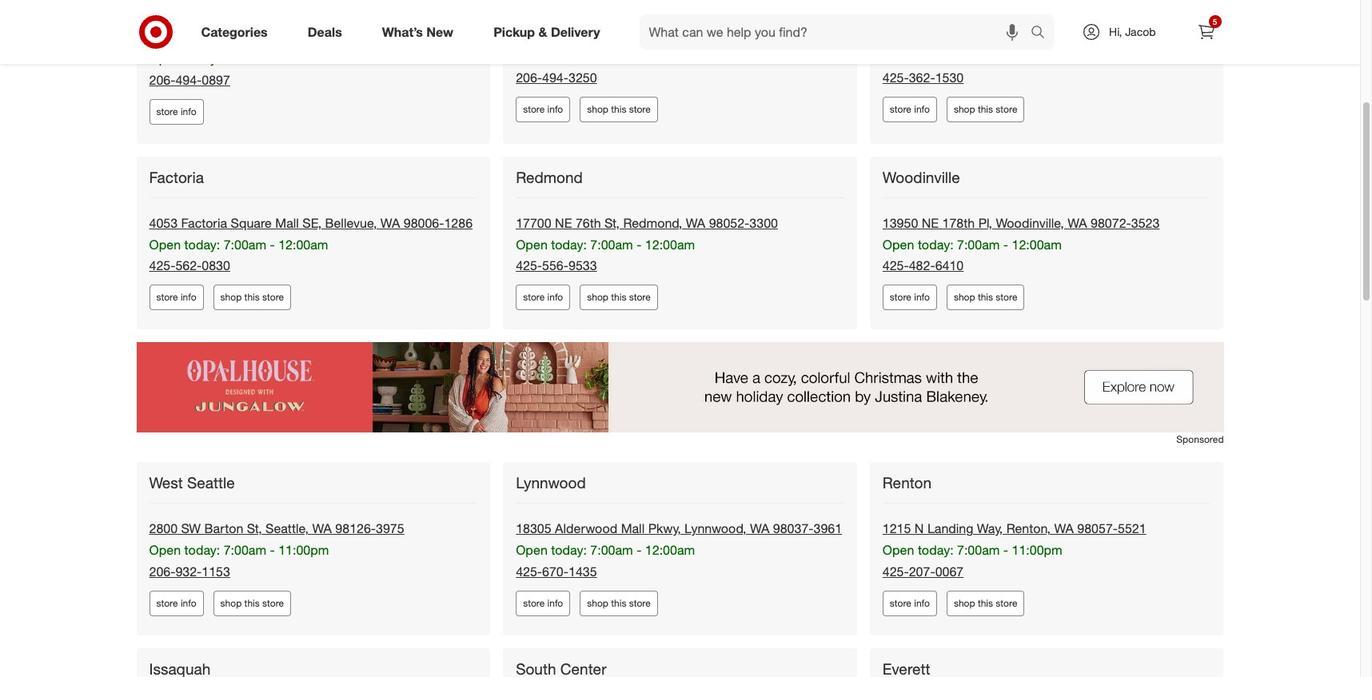 Task type: describe. For each thing, give the bounding box(es) containing it.
deals
[[308, 24, 342, 40]]

425- for woodinville
[[883, 258, 909, 274]]

302
[[149, 29, 170, 45]]

425-362-1530 link
[[883, 69, 964, 85]]

sponsored
[[1176, 434, 1224, 446]]

open for 2800 sw barton st, seattle, wa 98126-3975
[[149, 542, 181, 558]]

7:00am for 302 ne northgate way, seattle, wa 98125-6047
[[224, 50, 266, 66]]

11:00pm for west seattle
[[278, 542, 329, 558]]

store down 206-494-0897 link
[[156, 105, 178, 117]]

2800
[[149, 521, 178, 537]]

se,
[[302, 215, 322, 231]]

open for 1215 n landing way, renton, wa 98057-5521
[[883, 542, 914, 558]]

12:00am for 13950 ne 178th pl, woodinville, wa 98072-3523
[[1012, 236, 1062, 252]]

1215
[[883, 521, 911, 537]]

shop this store down 1530
[[954, 103, 1017, 115]]

landing
[[927, 521, 973, 537]]

shop this store for factoria
[[220, 291, 284, 303]]

store down 932-
[[156, 597, 178, 609]]

store down 562-
[[156, 291, 178, 303]]

0067
[[935, 564, 964, 580]]

shop this store button for woodinville
[[947, 285, 1025, 310]]

way, for seattle,
[[256, 29, 282, 45]]

12:00am for 302 ne northgate way, seattle, wa 98125-6047
[[278, 50, 328, 66]]

wa for 17700 ne 76th st, redmond, wa 98052-3300
[[686, 215, 705, 231]]

5213
[[1111, 26, 1139, 42]]

1286
[[444, 215, 473, 231]]

shop this store down 3250
[[587, 103, 651, 115]]

7:00am for 17700 ne 76th st, redmond, wa 98052-3300
[[590, 236, 633, 252]]

425- inside 272 116th ave ne, bellevue, wa 98004-5213 open today: 7:00am - 12:00am 425-362-1530
[[883, 69, 909, 85]]

98052-
[[709, 215, 749, 231]]

12:00am inside 4053 factoria square mall se, bellevue, wa 98006-1286 open today: 7:00am - 12:00am 425-562-0830
[[278, 236, 328, 252]]

factoria link
[[149, 168, 207, 187]]

this for woodinville
[[978, 291, 993, 303]]

302 ne northgate way, seattle, wa 98125-6047 open today: 7:00am - 12:00am 206-494-0897
[[149, 29, 424, 88]]

shop down 3250
[[587, 103, 608, 115]]

alderwood
[[555, 521, 617, 537]]

barton
[[204, 521, 243, 537]]

425-482-6410 link
[[883, 258, 964, 274]]

670-
[[542, 564, 568, 580]]

shop for woodinville
[[954, 291, 975, 303]]

categories
[[201, 24, 268, 40]]

1215 n landing way, renton, wa 98057-5521 link
[[883, 521, 1146, 537]]

0830
[[202, 258, 230, 274]]

st, for west seattle
[[247, 521, 262, 537]]

new
[[426, 24, 453, 40]]

wa inside "1401 2nd ave, seattle, wa 98101-2007 open today: 8:00am - 8:00pm 206-494-3250"
[[647, 26, 667, 42]]

shop this store for lynnwood
[[587, 597, 651, 609]]

redmond,
[[623, 215, 682, 231]]

store info link for lynnwood
[[516, 591, 570, 616]]

932-
[[175, 564, 202, 580]]

shop this store for west seattle
[[220, 597, 284, 609]]

redmond link
[[516, 168, 586, 187]]

store down 272 116th ave ne, bellevue, wa 98004-5213 open today: 7:00am - 12:00am 425-362-1530
[[996, 103, 1017, 115]]

4053 factoria square mall se, bellevue, wa 98006-1286 link
[[149, 215, 473, 231]]

store down 17700 ne 76th st, redmond, wa 98052-3300 open today: 7:00am - 12:00am 425-556-9533
[[629, 291, 651, 303]]

store info down 206-494-0897 link
[[156, 105, 196, 117]]

today: inside "1401 2nd ave, seattle, wa 98101-2007 open today: 8:00am - 8:00pm 206-494-3250"
[[551, 48, 587, 64]]

today: for 2800 sw barton st, seattle, wa 98126-3975
[[184, 542, 220, 558]]

&
[[539, 24, 547, 40]]

info down the 362-
[[914, 103, 930, 115]]

18305 alderwood mall pkwy, lynnwood, wa 98037-3961 open today: 7:00am - 12:00am 425-670-1435
[[516, 521, 842, 580]]

search button
[[1023, 14, 1062, 53]]

116th
[[907, 26, 940, 42]]

store down 206-494-3250 link
[[523, 103, 545, 115]]

ave,
[[573, 26, 597, 42]]

store down 207-
[[890, 597, 911, 609]]

info for redmond
[[547, 291, 563, 303]]

272 116th ave ne, bellevue, wa 98004-5213 link
[[883, 26, 1139, 42]]

98101-
[[670, 26, 711, 42]]

302 ne northgate way, seattle, wa 98125-6047 link
[[149, 29, 424, 45]]

206-494-0897 link
[[149, 72, 230, 88]]

18305 alderwood mall pkwy, lynnwood, wa 98037-3961 link
[[516, 521, 842, 537]]

98006-
[[404, 215, 444, 231]]

- for 18305 alderwood mall pkwy, lynnwood, wa 98037-3961
[[637, 542, 642, 558]]

2nd
[[548, 26, 570, 42]]

5
[[1213, 17, 1217, 26]]

store info link for factoria
[[149, 285, 204, 310]]

categories link
[[187, 14, 288, 50]]

this for lynnwood
[[611, 597, 626, 609]]

seattle, for 6047
[[285, 29, 329, 45]]

shop for redmond
[[587, 291, 608, 303]]

556-
[[542, 258, 568, 274]]

shop this store for redmond
[[587, 291, 651, 303]]

store info link down 206-494-3250 link
[[516, 96, 570, 122]]

- for 2800 sw barton st, seattle, wa 98126-3975
[[270, 542, 275, 558]]

store info down 206-494-3250 link
[[523, 103, 563, 115]]

store down 482-
[[890, 291, 911, 303]]

store down 18305 alderwood mall pkwy, lynnwood, wa 98037-3961 open today: 7:00am - 12:00am 425-670-1435
[[629, 597, 651, 609]]

5 link
[[1189, 14, 1224, 50]]

store down 1215 n landing way, renton, wa 98057-5521 open today: 7:00am - 11:00pm 425-207-0067
[[996, 597, 1017, 609]]

12:00am for 272 116th ave ne, bellevue, wa 98004-5213
[[1012, 48, 1062, 64]]

deals link
[[294, 14, 362, 50]]

pl,
[[978, 215, 992, 231]]

store down 4053 factoria square mall se, bellevue, wa 98006-1286 open today: 7:00am - 12:00am 425-562-0830
[[262, 291, 284, 303]]

shop for west seattle
[[220, 597, 242, 609]]

northgate
[[195, 29, 252, 45]]

494- inside 302 ne northgate way, seattle, wa 98125-6047 open today: 7:00am - 12:00am 206-494-0897
[[175, 72, 202, 88]]

store down "1401 2nd ave, seattle, wa 98101-2007 open today: 8:00am - 8:00pm 206-494-3250"
[[629, 103, 651, 115]]

store info link for woodinville
[[883, 285, 937, 310]]

today: for 272 116th ave ne, bellevue, wa 98004-5213
[[918, 48, 954, 64]]

3975
[[376, 521, 404, 537]]

482-
[[909, 258, 935, 274]]

mall inside 4053 factoria square mall se, bellevue, wa 98006-1286 open today: 7:00am - 12:00am 425-562-0830
[[275, 215, 299, 231]]

272
[[883, 26, 904, 42]]

2800 sw barton st, seattle, wa 98126-3975 link
[[149, 521, 404, 537]]

- for 302 ne northgate way, seattle, wa 98125-6047
[[270, 50, 275, 66]]

info for factoria
[[181, 291, 196, 303]]

west
[[149, 474, 183, 492]]

what's
[[382, 24, 423, 40]]

jacob
[[1125, 25, 1156, 38]]

1215 n landing way, renton, wa 98057-5521 open today: 7:00am - 11:00pm 425-207-0067
[[883, 521, 1146, 580]]

3961
[[814, 521, 842, 537]]

- for 1215 n landing way, renton, wa 98057-5521
[[1003, 542, 1008, 558]]

12:00am for 18305 alderwood mall pkwy, lynnwood, wa 98037-3961
[[645, 542, 695, 558]]

lynnwood
[[516, 474, 586, 492]]

lynnwood link
[[516, 474, 589, 493]]

98072-
[[1091, 215, 1131, 231]]

178th
[[942, 215, 975, 231]]

store info for factoria
[[156, 291, 196, 303]]

store info link for renton
[[883, 591, 937, 616]]

- for 17700 ne 76th st, redmond, wa 98052-3300
[[637, 236, 642, 252]]

3250
[[568, 69, 597, 85]]

0 vertical spatial factoria
[[149, 168, 204, 186]]

shop for renton
[[954, 597, 975, 609]]

info down 206-494-3250 link
[[547, 103, 563, 115]]

open for 272 116th ave ne, bellevue, wa 98004-5213
[[883, 48, 914, 64]]

562-
[[175, 258, 202, 274]]

pickup & delivery link
[[480, 14, 620, 50]]

woodinville,
[[996, 215, 1064, 231]]

0897
[[202, 72, 230, 88]]

13950 ne 178th pl, woodinville, wa 98072-3523 link
[[883, 215, 1160, 231]]

6410
[[935, 258, 964, 274]]

mall inside 18305 alderwood mall pkwy, lynnwood, wa 98037-3961 open today: 7:00am - 12:00am 425-670-1435
[[621, 521, 645, 537]]

shop this store button down 1530
[[947, 96, 1025, 122]]

- inside 4053 factoria square mall se, bellevue, wa 98006-1286 open today: 7:00am - 12:00am 425-562-0830
[[270, 236, 275, 252]]

store info link down 206-494-0897 link
[[149, 99, 204, 124]]

square
[[231, 215, 272, 231]]

425- for renton
[[883, 564, 909, 580]]

1401 2nd ave, seattle, wa 98101-2007 open today: 8:00am - 8:00pm 206-494-3250
[[516, 26, 739, 85]]

bellevue, inside 272 116th ave ne, bellevue, wa 98004-5213 open today: 7:00am - 12:00am 425-362-1530
[[992, 26, 1043, 42]]

13950
[[883, 215, 918, 231]]

today: for 13950 ne 178th pl, woodinville, wa 98072-3523
[[918, 236, 954, 252]]

delivery
[[551, 24, 600, 40]]

wa for 272 116th ave ne, bellevue, wa 98004-5213
[[1047, 26, 1066, 42]]

pickup
[[493, 24, 535, 40]]

store info for lynnwood
[[523, 597, 563, 609]]

open for 302 ne northgate way, seattle, wa 98125-6047
[[149, 50, 181, 66]]

3523
[[1131, 215, 1160, 231]]

wa for 302 ne northgate way, seattle, wa 98125-6047
[[332, 29, 352, 45]]

store down the 556-
[[523, 291, 545, 303]]

renton
[[883, 474, 932, 492]]

6047
[[396, 29, 424, 45]]

store info for woodinville
[[890, 291, 930, 303]]



Task type: locate. For each thing, give the bounding box(es) containing it.
way, inside 1215 n landing way, renton, wa 98057-5521 open today: 7:00am - 11:00pm 425-207-0067
[[977, 521, 1003, 537]]

ne for woodinville
[[922, 215, 939, 231]]

-
[[637, 48, 642, 64], [1003, 48, 1008, 64], [270, 50, 275, 66], [270, 236, 275, 252], [637, 236, 642, 252], [1003, 236, 1008, 252], [270, 542, 275, 558], [637, 542, 642, 558], [1003, 542, 1008, 558]]

info for west seattle
[[181, 597, 196, 609]]

this
[[611, 103, 626, 115], [978, 103, 993, 115], [244, 291, 260, 303], [611, 291, 626, 303], [978, 291, 993, 303], [244, 597, 260, 609], [611, 597, 626, 609], [978, 597, 993, 609]]

shop this store button down "0067"
[[947, 591, 1025, 616]]

bellevue, right se, at the left top of page
[[325, 215, 377, 231]]

open for 13950 ne 178th pl, woodinville, wa 98072-3523
[[883, 236, 914, 252]]

1 horizontal spatial mall
[[621, 521, 645, 537]]

- inside 2800 sw barton st, seattle, wa 98126-3975 open today: 7:00am - 11:00pm 206-932-1153
[[270, 542, 275, 558]]

open down 1215
[[883, 542, 914, 558]]

- inside 1215 n landing way, renton, wa 98057-5521 open today: 7:00am - 11:00pm 425-207-0067
[[1003, 542, 1008, 558]]

info down 482-
[[914, 291, 930, 303]]

renton link
[[883, 474, 935, 493]]

open down 272
[[883, 48, 914, 64]]

76th
[[576, 215, 601, 231]]

- inside 13950 ne 178th pl, woodinville, wa 98072-3523 open today: 7:00am - 12:00am 425-482-6410
[[1003, 236, 1008, 252]]

wa inside 4053 factoria square mall se, bellevue, wa 98006-1286 open today: 7:00am - 12:00am 425-562-0830
[[380, 215, 400, 231]]

renton,
[[1006, 521, 1051, 537]]

info down 206-494-0897 link
[[181, 105, 196, 117]]

woodinville
[[883, 168, 960, 186]]

shop for lynnwood
[[587, 597, 608, 609]]

- down 1215 n landing way, renton, wa 98057-5521 link
[[1003, 542, 1008, 558]]

store down 13950 ne 178th pl, woodinville, wa 98072-3523 open today: 7:00am - 12:00am 425-482-6410
[[996, 291, 1017, 303]]

today: inside 17700 ne 76th st, redmond, wa 98052-3300 open today: 7:00am - 12:00am 425-556-9533
[[551, 236, 587, 252]]

store info for west seattle
[[156, 597, 196, 609]]

store info link down 207-
[[883, 591, 937, 616]]

- for 272 116th ave ne, bellevue, wa 98004-5213
[[1003, 48, 1008, 64]]

factoria right 4053
[[181, 215, 227, 231]]

7:00am inside 17700 ne 76th st, redmond, wa 98052-3300 open today: 7:00am - 12:00am 425-556-9533
[[590, 236, 633, 252]]

open down 302
[[149, 50, 181, 66]]

1 horizontal spatial 494-
[[542, 69, 568, 85]]

12:00am inside 18305 alderwood mall pkwy, lynnwood, wa 98037-3961 open today: 7:00am - 12:00am 425-670-1435
[[645, 542, 695, 558]]

shop this store for renton
[[954, 597, 1017, 609]]

8:00am
[[590, 48, 633, 64]]

206- inside 302 ne northgate way, seattle, wa 98125-6047 open today: 7:00am - 12:00am 206-494-0897
[[149, 72, 175, 88]]

ne inside 17700 ne 76th st, redmond, wa 98052-3300 open today: 7:00am - 12:00am 425-556-9533
[[555, 215, 572, 231]]

ne
[[174, 29, 191, 45], [555, 215, 572, 231], [922, 215, 939, 231]]

1 horizontal spatial way,
[[977, 521, 1003, 537]]

7:00am for 272 116th ave ne, bellevue, wa 98004-5213
[[957, 48, 1000, 64]]

1153
[[202, 564, 230, 580]]

store info down 670-
[[523, 597, 563, 609]]

info down 562-
[[181, 291, 196, 303]]

way, for renton,
[[977, 521, 1003, 537]]

way, right "northgate"
[[256, 29, 282, 45]]

open
[[516, 48, 548, 64], [883, 48, 914, 64], [149, 50, 181, 66], [149, 236, 181, 252], [516, 236, 548, 252], [883, 236, 914, 252], [149, 542, 181, 558], [516, 542, 548, 558], [883, 542, 914, 558]]

7:00am inside 302 ne northgate way, seattle, wa 98125-6047 open today: 7:00am - 12:00am 206-494-0897
[[224, 50, 266, 66]]

shop this store button down 1153
[[213, 591, 291, 616]]

- inside 17700 ne 76th st, redmond, wa 98052-3300 open today: 7:00am - 12:00am 425-556-9533
[[637, 236, 642, 252]]

today: for 1215 n landing way, renton, wa 98057-5521
[[918, 542, 954, 558]]

way, inside 302 ne northgate way, seattle, wa 98125-6047 open today: 7:00am - 12:00am 206-494-0897
[[256, 29, 282, 45]]

store info link down 932-
[[149, 591, 204, 616]]

206- inside 2800 sw barton st, seattle, wa 98126-3975 open today: 7:00am - 11:00pm 206-932-1153
[[149, 564, 175, 580]]

12:00am
[[1012, 48, 1062, 64], [278, 50, 328, 66], [278, 236, 328, 252], [645, 236, 695, 252], [1012, 236, 1062, 252], [645, 542, 695, 558]]

425-
[[883, 69, 909, 85], [149, 258, 175, 274], [516, 258, 542, 274], [883, 258, 909, 274], [516, 564, 542, 580], [883, 564, 909, 580]]

open down the 1401
[[516, 48, 548, 64]]

lynnwood,
[[685, 521, 746, 537]]

18305
[[516, 521, 551, 537]]

seattle, inside "1401 2nd ave, seattle, wa 98101-2007 open today: 8:00am - 8:00pm 206-494-3250"
[[601, 26, 644, 42]]

today: inside 302 ne northgate way, seattle, wa 98125-6047 open today: 7:00am - 12:00am 206-494-0897
[[184, 50, 220, 66]]

way, left renton,
[[977, 521, 1003, 537]]

17700
[[516, 215, 551, 231]]

98037-
[[773, 521, 814, 537]]

7:00am for 2800 sw barton st, seattle, wa 98126-3975
[[224, 542, 266, 558]]

0 horizontal spatial way,
[[256, 29, 282, 45]]

wa left 98006-
[[380, 215, 400, 231]]

2 11:00pm from the left
[[1012, 542, 1062, 558]]

- inside 302 ne northgate way, seattle, wa 98125-6047 open today: 7:00am - 12:00am 206-494-0897
[[270, 50, 275, 66]]

open down 2800
[[149, 542, 181, 558]]

8:00pm
[[645, 48, 689, 64]]

wa inside 17700 ne 76th st, redmond, wa 98052-3300 open today: 7:00am - 12:00am 425-556-9533
[[686, 215, 705, 231]]

425- down 4053
[[149, 258, 175, 274]]

- down 17700 ne 76th st, redmond, wa 98052-3300 link
[[637, 236, 642, 252]]

store info down the 556-
[[523, 291, 563, 303]]

1 horizontal spatial bellevue,
[[992, 26, 1043, 42]]

- down 302 ne northgate way, seattle, wa 98125-6047 "link"
[[270, 50, 275, 66]]

store info for renton
[[890, 597, 930, 609]]

what's new
[[382, 24, 453, 40]]

0 horizontal spatial 11:00pm
[[278, 542, 329, 558]]

ne left 76th
[[555, 215, 572, 231]]

shop down 6410
[[954, 291, 975, 303]]

425- inside 13950 ne 178th pl, woodinville, wa 98072-3523 open today: 7:00am - 12:00am 425-482-6410
[[883, 258, 909, 274]]

1 vertical spatial bellevue,
[[325, 215, 377, 231]]

store info link down the 362-
[[883, 96, 937, 122]]

wa inside 18305 alderwood mall pkwy, lynnwood, wa 98037-3961 open today: 7:00am - 12:00am 425-670-1435
[[750, 521, 769, 537]]

7:00am down 76th
[[590, 236, 633, 252]]

wa left 98057-
[[1054, 521, 1074, 537]]

store info link down 482-
[[883, 285, 937, 310]]

shop this store button down "1435"
[[580, 591, 658, 616]]

425-670-1435 link
[[516, 564, 597, 580]]

open inside 302 ne northgate way, seattle, wa 98125-6047 open today: 7:00am - 12:00am 206-494-0897
[[149, 50, 181, 66]]

store info
[[523, 103, 563, 115], [890, 103, 930, 115], [156, 105, 196, 117], [156, 291, 196, 303], [523, 291, 563, 303], [890, 291, 930, 303], [156, 597, 196, 609], [523, 597, 563, 609], [890, 597, 930, 609]]

206-
[[516, 69, 542, 85], [149, 72, 175, 88], [149, 564, 175, 580]]

store down 2800 sw barton st, seattle, wa 98126-3975 open today: 7:00am - 11:00pm 206-932-1153
[[262, 597, 284, 609]]

factoria inside 4053 factoria square mall se, bellevue, wa 98006-1286 open today: 7:00am - 12:00am 425-562-0830
[[181, 215, 227, 231]]

open inside 17700 ne 76th st, redmond, wa 98052-3300 open today: 7:00am - 12:00am 425-556-9533
[[516, 236, 548, 252]]

info down 670-
[[547, 597, 563, 609]]

206- down 2800
[[149, 564, 175, 580]]

wa
[[647, 26, 667, 42], [1047, 26, 1066, 42], [332, 29, 352, 45], [380, 215, 400, 231], [686, 215, 705, 231], [1068, 215, 1087, 231], [312, 521, 332, 537], [750, 521, 769, 537], [1054, 521, 1074, 537]]

seattle, for 3975
[[266, 521, 309, 537]]

206- for 2800 sw barton st, seattle, wa 98126-3975 open today: 7:00am - 11:00pm 206-932-1153
[[149, 564, 175, 580]]

shop down 0830
[[220, 291, 242, 303]]

seattle, inside 2800 sw barton st, seattle, wa 98126-3975 open today: 7:00am - 11:00pm 206-932-1153
[[266, 521, 309, 537]]

0 vertical spatial mall
[[275, 215, 299, 231]]

open for 17700 ne 76th st, redmond, wa 98052-3300
[[516, 236, 548, 252]]

search
[[1023, 25, 1062, 41]]

98057-
[[1077, 521, 1118, 537]]

1 horizontal spatial 11:00pm
[[1012, 542, 1062, 558]]

wa inside 302 ne northgate way, seattle, wa 98125-6047 open today: 7:00am - 12:00am 206-494-0897
[[332, 29, 352, 45]]

ne,
[[968, 26, 988, 42]]

today: up 425-562-0830 link
[[184, 236, 220, 252]]

12:00am inside 13950 ne 178th pl, woodinville, wa 98072-3523 open today: 7:00am - 12:00am 425-482-6410
[[1012, 236, 1062, 252]]

advertisement region
[[136, 342, 1224, 433]]

206- down the 1401
[[516, 69, 542, 85]]

mall left pkwy,
[[621, 521, 645, 537]]

info for renton
[[914, 597, 930, 609]]

store info link for west seattle
[[149, 591, 204, 616]]

98126-
[[335, 521, 376, 537]]

- inside 18305 alderwood mall pkwy, lynnwood, wa 98037-3961 open today: 7:00am - 12:00am 425-670-1435
[[637, 542, 642, 558]]

open inside 4053 factoria square mall se, bellevue, wa 98006-1286 open today: 7:00am - 12:00am 425-562-0830
[[149, 236, 181, 252]]

shop down "1435"
[[587, 597, 608, 609]]

7:00am inside 1215 n landing way, renton, wa 98057-5521 open today: 7:00am - 11:00pm 425-207-0067
[[957, 542, 1000, 558]]

st, for redmond
[[605, 215, 620, 231]]

1530
[[935, 69, 964, 85]]

3300
[[749, 215, 778, 231]]

2007
[[711, 26, 739, 42]]

today: for 18305 alderwood mall pkwy, lynnwood, wa 98037-3961
[[551, 542, 587, 558]]

today: up 425-482-6410 link
[[918, 236, 954, 252]]

13950 ne 178th pl, woodinville, wa 98072-3523 open today: 7:00am - 12:00am 425-482-6410
[[883, 215, 1160, 274]]

st, right barton
[[247, 521, 262, 537]]

12:00am down 302 ne northgate way, seattle, wa 98125-6047 "link"
[[278, 50, 328, 66]]

open inside "1401 2nd ave, seattle, wa 98101-2007 open today: 8:00am - 8:00pm 206-494-3250"
[[516, 48, 548, 64]]

today: inside 4053 factoria square mall se, bellevue, wa 98006-1286 open today: 7:00am - 12:00am 425-562-0830
[[184, 236, 220, 252]]

425-207-0067 link
[[883, 564, 964, 580]]

206-494-3250 link
[[516, 69, 597, 85]]

today: down sw
[[184, 542, 220, 558]]

12:00am down search
[[1012, 48, 1062, 64]]

12:00am for 17700 ne 76th st, redmond, wa 98052-3300
[[645, 236, 695, 252]]

7:00am inside 4053 factoria square mall se, bellevue, wa 98006-1286 open today: 7:00am - 12:00am 425-562-0830
[[224, 236, 266, 252]]

info for woodinville
[[914, 291, 930, 303]]

today: up 425-556-9533 'link'
[[551, 236, 587, 252]]

0 horizontal spatial bellevue,
[[325, 215, 377, 231]]

seattle, right barton
[[266, 521, 309, 537]]

1 11:00pm from the left
[[278, 542, 329, 558]]

1 horizontal spatial st,
[[605, 215, 620, 231]]

pkwy,
[[648, 521, 681, 537]]

today: down 116th
[[918, 48, 954, 64]]

0 horizontal spatial st,
[[247, 521, 262, 537]]

11:00pm inside 2800 sw barton st, seattle, wa 98126-3975 open today: 7:00am - 11:00pm 206-932-1153
[[278, 542, 329, 558]]

shop this store down 9533
[[587, 291, 651, 303]]

9533
[[568, 258, 597, 274]]

shop down 1530
[[954, 103, 975, 115]]

store info link for redmond
[[516, 285, 570, 310]]

1 horizontal spatial ne
[[555, 215, 572, 231]]

shop this store button for factoria
[[213, 285, 291, 310]]

open inside 18305 alderwood mall pkwy, lynnwood, wa 98037-3961 open today: 7:00am - 12:00am 425-670-1435
[[516, 542, 548, 558]]

st, inside 2800 sw barton st, seattle, wa 98126-3975 open today: 7:00am - 11:00pm 206-932-1153
[[247, 521, 262, 537]]

7:00am for 1215 n landing way, renton, wa 98057-5521
[[957, 542, 1000, 558]]

425-562-0830 link
[[149, 258, 230, 274]]

wa for 18305 alderwood mall pkwy, lynnwood, wa 98037-3961
[[750, 521, 769, 537]]

494- down 2nd
[[542, 69, 568, 85]]

7:00am inside 2800 sw barton st, seattle, wa 98126-3975 open today: 7:00am - 11:00pm 206-932-1153
[[224, 542, 266, 558]]

272 116th ave ne, bellevue, wa 98004-5213 open today: 7:00am - 12:00am 425-362-1530
[[883, 26, 1139, 85]]

today: inside 1215 n landing way, renton, wa 98057-5521 open today: 7:00am - 11:00pm 425-207-0067
[[918, 542, 954, 558]]

0 vertical spatial way,
[[256, 29, 282, 45]]

206- inside "1401 2nd ave, seattle, wa 98101-2007 open today: 8:00am - 8:00pm 206-494-3250"
[[516, 69, 542, 85]]

today: inside 2800 sw barton st, seattle, wa 98126-3975 open today: 7:00am - 11:00pm 206-932-1153
[[184, 542, 220, 558]]

1 vertical spatial way,
[[977, 521, 1003, 537]]

shop this store button for west seattle
[[213, 591, 291, 616]]

4053 factoria square mall se, bellevue, wa 98006-1286 open today: 7:00am - 12:00am 425-562-0830
[[149, 215, 473, 274]]

7:00am inside 13950 ne 178th pl, woodinville, wa 98072-3523 open today: 7:00am - 12:00am 425-482-6410
[[957, 236, 1000, 252]]

7:00am for 18305 alderwood mall pkwy, lynnwood, wa 98037-3961
[[590, 542, 633, 558]]

ne for redmond
[[555, 215, 572, 231]]

store info down 207-
[[890, 597, 930, 609]]

4053
[[149, 215, 178, 231]]

425- down 1215
[[883, 564, 909, 580]]

425- inside 17700 ne 76th st, redmond, wa 98052-3300 open today: 7:00am - 12:00am 425-556-9533
[[516, 258, 542, 274]]

425- for lynnwood
[[516, 564, 542, 580]]

wa for 1215 n landing way, renton, wa 98057-5521
[[1054, 521, 1074, 537]]

425- inside 1215 n landing way, renton, wa 98057-5521 open today: 7:00am - 11:00pm 425-207-0067
[[883, 564, 909, 580]]

store info for redmond
[[523, 291, 563, 303]]

17700 ne 76th st, redmond, wa 98052-3300 link
[[516, 215, 778, 231]]

- for 13950 ne 178th pl, woodinville, wa 98072-3523
[[1003, 236, 1008, 252]]

0 vertical spatial st,
[[605, 215, 620, 231]]

open inside 2800 sw barton st, seattle, wa 98126-3975 open today: 7:00am - 11:00pm 206-932-1153
[[149, 542, 181, 558]]

7:00am down "alderwood"
[[590, 542, 633, 558]]

wa left 98004-
[[1047, 26, 1066, 42]]

wa inside 1215 n landing way, renton, wa 98057-5521 open today: 7:00am - 11:00pm 425-207-0067
[[1054, 521, 1074, 537]]

seattle, inside 302 ne northgate way, seattle, wa 98125-6047 open today: 7:00am - 12:00am 206-494-0897
[[285, 29, 329, 45]]

7:00am for 13950 ne 178th pl, woodinville, wa 98072-3523
[[957, 236, 1000, 252]]

0 horizontal spatial ne
[[174, 29, 191, 45]]

wa left the 98126-
[[312, 521, 332, 537]]

sw
[[181, 521, 201, 537]]

2800 sw barton st, seattle, wa 98126-3975 open today: 7:00am - 11:00pm 206-932-1153
[[149, 521, 404, 580]]

wa for 13950 ne 178th pl, woodinville, wa 98072-3523
[[1068, 215, 1087, 231]]

seattle, up the 8:00am
[[601, 26, 644, 42]]

today: inside 272 116th ave ne, bellevue, wa 98004-5213 open today: 7:00am - 12:00am 425-362-1530
[[918, 48, 954, 64]]

What can we help you find? suggestions appear below search field
[[639, 14, 1035, 50]]

shop down 1153
[[220, 597, 242, 609]]

this for renton
[[978, 597, 993, 609]]

what's new link
[[368, 14, 473, 50]]

shop this store button for lynnwood
[[580, 591, 658, 616]]

today: for 302 ne northgate way, seattle, wa 98125-6047
[[184, 50, 220, 66]]

- down '13950 ne 178th pl, woodinville, wa 98072-3523' link on the right
[[1003, 236, 1008, 252]]

- down 2800 sw barton st, seattle, wa 98126-3975 link
[[270, 542, 275, 558]]

factoria up 4053
[[149, 168, 204, 186]]

this for redmond
[[611, 291, 626, 303]]

425- inside 4053 factoria square mall se, bellevue, wa 98006-1286 open today: 7:00am - 12:00am 425-562-0830
[[149, 258, 175, 274]]

today: inside 13950 ne 178th pl, woodinville, wa 98072-3523 open today: 7:00am - 12:00am 425-482-6410
[[918, 236, 954, 252]]

pickup & delivery
[[493, 24, 600, 40]]

mall left se, at the left top of page
[[275, 215, 299, 231]]

1 vertical spatial mall
[[621, 521, 645, 537]]

store info link down 670-
[[516, 591, 570, 616]]

- down square at top left
[[270, 236, 275, 252]]

st,
[[605, 215, 620, 231], [247, 521, 262, 537]]

open down 13950
[[883, 236, 914, 252]]

shop
[[587, 103, 608, 115], [954, 103, 975, 115], [220, 291, 242, 303], [587, 291, 608, 303], [954, 291, 975, 303], [220, 597, 242, 609], [587, 597, 608, 609], [954, 597, 975, 609]]

shop for factoria
[[220, 291, 242, 303]]

store down the 362-
[[890, 103, 911, 115]]

ne inside 13950 ne 178th pl, woodinville, wa 98072-3523 open today: 7:00am - 12:00am 425-482-6410
[[922, 215, 939, 231]]

shop this store button for redmond
[[580, 285, 658, 310]]

store info link down the 556-
[[516, 285, 570, 310]]

st, inside 17700 ne 76th st, redmond, wa 98052-3300 open today: 7:00am - 12:00am 425-556-9533
[[605, 215, 620, 231]]

today: for 17700 ne 76th st, redmond, wa 98052-3300
[[551, 236, 587, 252]]

this for west seattle
[[244, 597, 260, 609]]

info
[[547, 103, 563, 115], [914, 103, 930, 115], [181, 105, 196, 117], [181, 291, 196, 303], [547, 291, 563, 303], [914, 291, 930, 303], [181, 597, 196, 609], [547, 597, 563, 609], [914, 597, 930, 609]]

1401 2nd ave, seattle, wa 98101-2007 link
[[516, 26, 739, 42]]

today:
[[551, 48, 587, 64], [918, 48, 954, 64], [184, 50, 220, 66], [184, 236, 220, 252], [551, 236, 587, 252], [918, 236, 954, 252], [184, 542, 220, 558], [551, 542, 587, 558], [918, 542, 954, 558]]

wa for 2800 sw barton st, seattle, wa 98126-3975
[[312, 521, 332, 537]]

redmond
[[516, 168, 583, 186]]

shop this store button down 0830
[[213, 285, 291, 310]]

store info link down 562-
[[149, 285, 204, 310]]

today: inside 18305 alderwood mall pkwy, lynnwood, wa 98037-3961 open today: 7:00am - 12:00am 425-670-1435
[[551, 542, 587, 558]]

1 vertical spatial factoria
[[181, 215, 227, 231]]

206- down 302
[[149, 72, 175, 88]]

factoria
[[149, 168, 204, 186], [181, 215, 227, 231]]

open inside 13950 ne 178th pl, woodinville, wa 98072-3523 open today: 7:00am - 12:00am 425-482-6410
[[883, 236, 914, 252]]

12:00am inside 302 ne northgate way, seattle, wa 98125-6047 open today: 7:00am - 12:00am 206-494-0897
[[278, 50, 328, 66]]

12:00am inside 272 116th ave ne, bellevue, wa 98004-5213 open today: 7:00am - 12:00am 425-362-1530
[[1012, 48, 1062, 64]]

17700 ne 76th st, redmond, wa 98052-3300 open today: 7:00am - 12:00am 425-556-9533
[[516, 215, 778, 274]]

shop this store button down 3250
[[580, 96, 658, 122]]

ave
[[944, 26, 964, 42]]

98004-
[[1070, 26, 1111, 42]]

shop this store down 6410
[[954, 291, 1017, 303]]

seattle
[[187, 474, 235, 492]]

this for factoria
[[244, 291, 260, 303]]

0 horizontal spatial mall
[[275, 215, 299, 231]]

ne right 302
[[174, 29, 191, 45]]

wa inside 13950 ne 178th pl, woodinville, wa 98072-3523 open today: 7:00am - 12:00am 425-482-6410
[[1068, 215, 1087, 231]]

425- inside 18305 alderwood mall pkwy, lynnwood, wa 98037-3961 open today: 7:00am - 12:00am 425-670-1435
[[516, 564, 542, 580]]

shop this store button down 6410
[[947, 285, 1025, 310]]

open down 4053
[[149, 236, 181, 252]]

1 vertical spatial st,
[[247, 521, 262, 537]]

shop this store down "1435"
[[587, 597, 651, 609]]

425-556-9533 link
[[516, 258, 597, 274]]

open for 18305 alderwood mall pkwy, lynnwood, wa 98037-3961
[[516, 542, 548, 558]]

bellevue, inside 4053 factoria square mall se, bellevue, wa 98006-1286 open today: 7:00am - 12:00am 425-562-0830
[[325, 215, 377, 231]]

98125-
[[355, 29, 396, 45]]

12:00am down redmond,
[[645, 236, 695, 252]]

12:00am inside 17700 ne 76th st, redmond, wa 98052-3300 open today: 7:00am - 12:00am 425-556-9533
[[645, 236, 695, 252]]

open inside 272 116th ave ne, bellevue, wa 98004-5213 open today: 7:00am - 12:00am 425-362-1530
[[883, 48, 914, 64]]

store info down the 362-
[[890, 103, 930, 115]]

info for lynnwood
[[547, 597, 563, 609]]

11:00pm for renton
[[1012, 542, 1062, 558]]

wa inside 272 116th ave ne, bellevue, wa 98004-5213 open today: 7:00am - 12:00am 425-362-1530
[[1047, 26, 1066, 42]]

- inside 272 116th ave ne, bellevue, wa 98004-5213 open today: 7:00am - 12:00am 425-362-1530
[[1003, 48, 1008, 64]]

wa inside 2800 sw barton st, seattle, wa 98126-3975 open today: 7:00am - 11:00pm 206-932-1153
[[312, 521, 332, 537]]

shop this store button for renton
[[947, 591, 1025, 616]]

open inside 1215 n landing way, renton, wa 98057-5521 open today: 7:00am - 11:00pm 425-207-0067
[[883, 542, 914, 558]]

0 vertical spatial bellevue,
[[992, 26, 1043, 42]]

206- for 302 ne northgate way, seattle, wa 98125-6047 open today: 7:00am - 12:00am 206-494-0897
[[149, 72, 175, 88]]

shop down "0067"
[[954, 597, 975, 609]]

2 horizontal spatial ne
[[922, 215, 939, 231]]

west seattle
[[149, 474, 235, 492]]

wa left 98125-
[[332, 29, 352, 45]]

494- inside "1401 2nd ave, seattle, wa 98101-2007 open today: 8:00am - 8:00pm 206-494-3250"
[[542, 69, 568, 85]]

12:00am down pkwy,
[[645, 542, 695, 558]]

7:00am inside 18305 alderwood mall pkwy, lynnwood, wa 98037-3961 open today: 7:00am - 12:00am 425-670-1435
[[590, 542, 633, 558]]

st, right 76th
[[605, 215, 620, 231]]

store info down 482-
[[890, 291, 930, 303]]

7:00am down categories link
[[224, 50, 266, 66]]

425- down '18305'
[[516, 564, 542, 580]]

- inside "1401 2nd ave, seattle, wa 98101-2007 open today: 8:00am - 8:00pm 206-494-3250"
[[637, 48, 642, 64]]

1435
[[568, 564, 597, 580]]

store down 670-
[[523, 597, 545, 609]]

shop this store button
[[580, 96, 658, 122], [947, 96, 1025, 122], [213, 285, 291, 310], [580, 285, 658, 310], [947, 285, 1025, 310], [213, 591, 291, 616], [580, 591, 658, 616], [947, 591, 1025, 616]]

207-
[[909, 564, 935, 580]]

store info link
[[516, 96, 570, 122], [883, 96, 937, 122], [149, 99, 204, 124], [149, 285, 204, 310], [516, 285, 570, 310], [883, 285, 937, 310], [149, 591, 204, 616], [516, 591, 570, 616], [883, 591, 937, 616]]

0 horizontal spatial 494-
[[175, 72, 202, 88]]

425- for redmond
[[516, 258, 542, 274]]

today: up 425-670-1435 "link"
[[551, 542, 587, 558]]

7:00am inside 272 116th ave ne, bellevue, wa 98004-5213 open today: 7:00am - 12:00am 425-362-1530
[[957, 48, 1000, 64]]

n
[[915, 521, 924, 537]]

11:00pm down renton,
[[1012, 542, 1062, 558]]

206-932-1153 link
[[149, 564, 230, 580]]

shop this store for woodinville
[[954, 291, 1017, 303]]

today: up 425-207-0067 link on the bottom of the page
[[918, 542, 954, 558]]

ne inside 302 ne northgate way, seattle, wa 98125-6047 open today: 7:00am - 12:00am 206-494-0897
[[174, 29, 191, 45]]

11:00pm inside 1215 n landing way, renton, wa 98057-5521 open today: 7:00am - 11:00pm 425-207-0067
[[1012, 542, 1062, 558]]

7:00am down ne,
[[957, 48, 1000, 64]]



Task type: vqa. For each thing, say whether or not it's contained in the screenshot.
the right Clothing
no



